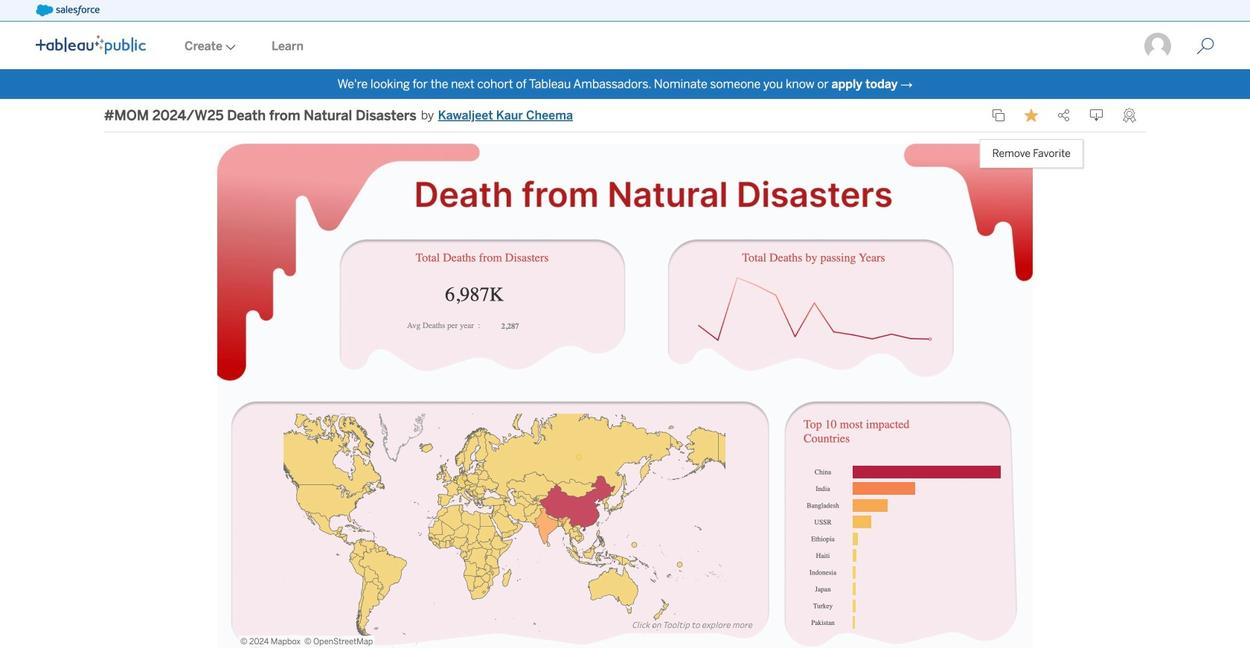 Task type: describe. For each thing, give the bounding box(es) containing it.
nominate for viz of the day image
[[1124, 108, 1137, 123]]

logo image
[[36, 35, 146, 54]]

make a copy image
[[993, 109, 1006, 122]]

share image
[[1058, 109, 1071, 122]]

go to search image
[[1179, 37, 1233, 55]]

favorite button image
[[1025, 109, 1039, 122]]

download image
[[1091, 109, 1104, 122]]



Task type: vqa. For each thing, say whether or not it's contained in the screenshot.
Workbook thumbnail
no



Task type: locate. For each thing, give the bounding box(es) containing it.
greg.robinson3551 image
[[1144, 31, 1173, 61]]

salesforce logo image
[[36, 4, 100, 16]]

create image
[[223, 44, 236, 50]]



